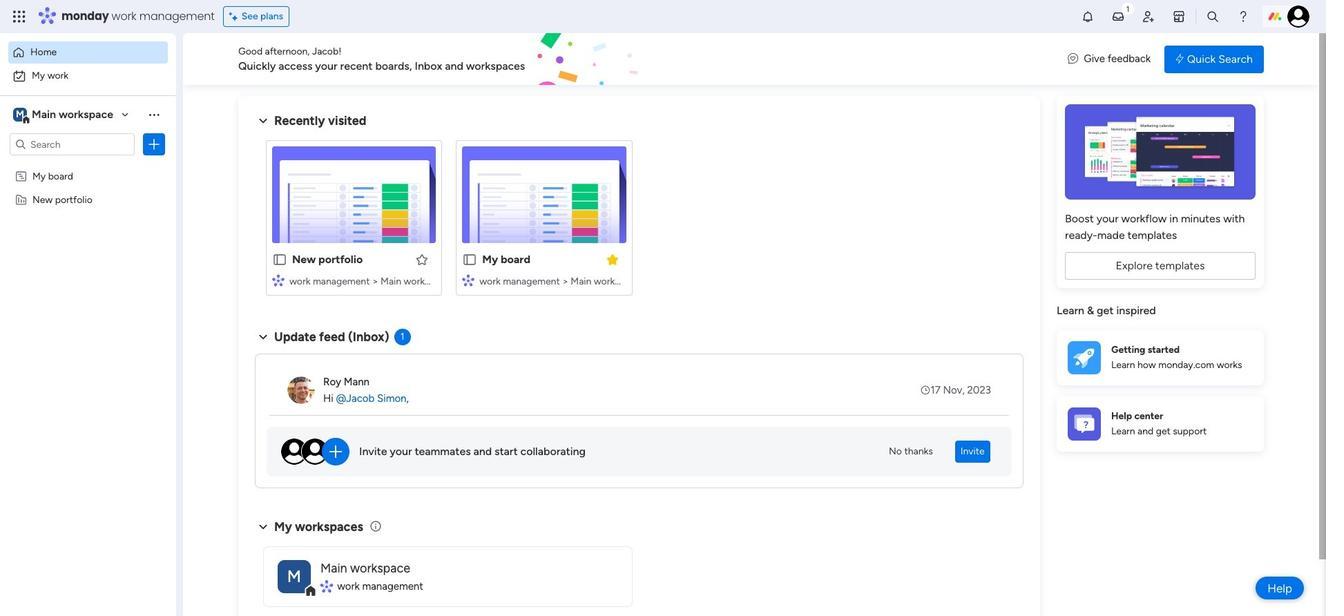 Task type: locate. For each thing, give the bounding box(es) containing it.
1 vertical spatial workspace image
[[278, 560, 311, 593]]

update feed image
[[1112, 10, 1125, 23]]

monday marketplace image
[[1172, 10, 1186, 23]]

close update feed (inbox) image
[[255, 329, 272, 345]]

workspace image
[[13, 107, 27, 122], [278, 560, 311, 593]]

select product image
[[12, 10, 26, 23]]

list box
[[0, 161, 176, 398]]

add to favorites image
[[415, 253, 429, 266]]

0 vertical spatial option
[[8, 41, 168, 64]]

close recently visited image
[[255, 113, 272, 129]]

help center element
[[1057, 396, 1264, 451]]

0 horizontal spatial workspace image
[[13, 107, 27, 122]]

workspace selection element
[[13, 106, 115, 124]]

search everything image
[[1206, 10, 1220, 23]]

invite members image
[[1142, 10, 1156, 23]]

see plans image
[[229, 9, 242, 24]]

component image
[[272, 274, 285, 286]]

option
[[8, 41, 168, 64], [8, 65, 168, 87], [0, 163, 176, 166]]

Search in workspace field
[[29, 136, 115, 152]]

remove from favorites image
[[606, 253, 619, 266]]

public board image
[[462, 252, 478, 267]]



Task type: vqa. For each thing, say whether or not it's contained in the screenshot.
A
no



Task type: describe. For each thing, give the bounding box(es) containing it.
v2 user feedback image
[[1068, 51, 1079, 67]]

2 vertical spatial option
[[0, 163, 176, 166]]

public board image
[[272, 252, 287, 267]]

help image
[[1237, 10, 1251, 23]]

close my workspaces image
[[255, 519, 272, 535]]

notifications image
[[1081, 10, 1095, 23]]

workspace options image
[[147, 108, 161, 121]]

roy mann image
[[287, 377, 315, 404]]

jacob simon image
[[1288, 6, 1310, 28]]

getting started element
[[1057, 330, 1264, 385]]

1 element
[[394, 329, 411, 345]]

v2 bolt switch image
[[1176, 51, 1184, 67]]

0 vertical spatial workspace image
[[13, 107, 27, 122]]

quick search results list box
[[255, 129, 1024, 312]]

1 horizontal spatial workspace image
[[278, 560, 311, 593]]

1 image
[[1122, 1, 1134, 16]]

templates image image
[[1070, 104, 1252, 200]]

options image
[[147, 137, 161, 151]]

1 vertical spatial option
[[8, 65, 168, 87]]



